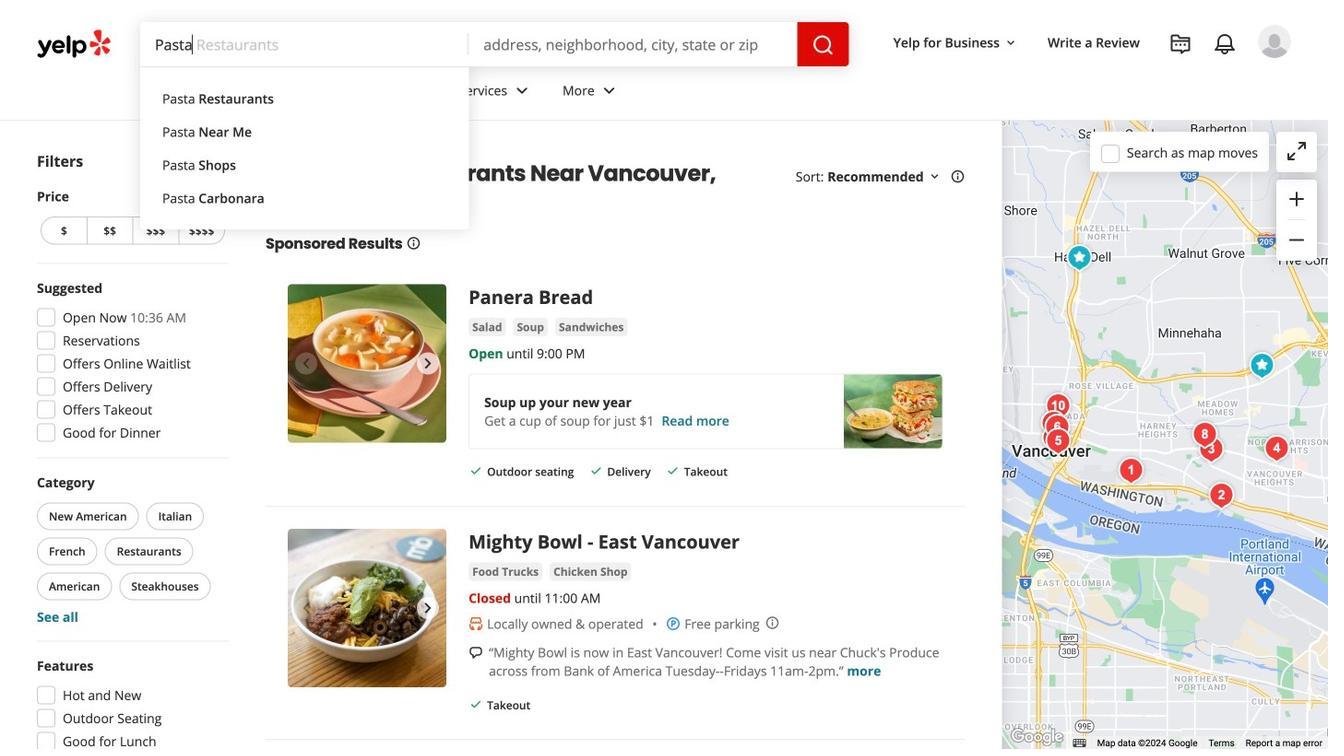 Task type: describe. For each thing, give the bounding box(es) containing it.
map region
[[994, 0, 1328, 750]]

things to do, nail salons, plumbers text field
[[140, 22, 469, 66]]

previous image
[[295, 598, 317, 620]]

google image
[[1007, 726, 1068, 750]]

nostra tavola image
[[1258, 431, 1295, 468]]

24 chevron down v2 image
[[231, 80, 253, 102]]

1 24 chevron down v2 image from the left
[[511, 80, 533, 102]]

next image for previous icon at the top left
[[417, 353, 439, 375]]

keyboard shortcuts image
[[1073, 740, 1086, 748]]

16 parking v2 image
[[666, 617, 681, 632]]

16 checkmark v2 image
[[589, 464, 604, 479]]

amaro's table - downtown vancouver image
[[1039, 410, 1076, 446]]

16 locally owned v2 image
[[469, 617, 483, 632]]

0 vertical spatial 16 chevron down v2 image
[[1003, 36, 1018, 50]]

zoom out image
[[1286, 229, 1308, 251]]

search image
[[812, 34, 834, 56]]

projects image
[[1170, 33, 1192, 55]]



Task type: vqa. For each thing, say whether or not it's contained in the screenshot.
1st 24 chevron down v2 image from left
yes



Task type: locate. For each thing, give the bounding box(es) containing it.
0 horizontal spatial 16 chevron down v2 image
[[928, 169, 942, 184]]

next image
[[417, 353, 439, 375], [417, 598, 439, 620]]

la bottega image
[[1040, 388, 1077, 425]]

address, neighborhood, city, state or zip text field
[[469, 22, 797, 66]]

the sedgwick image
[[1036, 421, 1073, 457]]

scratch breakfast image
[[1035, 406, 1072, 443]]

1 horizontal spatial 16 chevron down v2 image
[[1003, 36, 1018, 50]]

16 info v2 image
[[406, 236, 421, 251]]

expand map image
[[1286, 140, 1308, 162]]

2 24 chevron down v2 image from the left
[[598, 80, 620, 102]]

ruby a. image
[[1258, 25, 1291, 58]]

notifications image
[[1214, 33, 1236, 55]]

river maiden image
[[1186, 417, 1223, 454]]

0 vertical spatial slideshow element
[[288, 284, 446, 443]]

1 next image from the top
[[417, 353, 439, 375]]

the great north image
[[1193, 432, 1230, 469]]

16 chevron down v2 image
[[1003, 36, 1018, 50], [928, 169, 942, 184]]

panera bread image
[[1061, 240, 1098, 277]]

none field address, neighborhood, city, state or zip
[[469, 22, 797, 66]]

16 speech v2 image
[[469, 646, 483, 661]]

None search field
[[140, 22, 849, 66]]

16 info v2 image
[[951, 169, 965, 184]]

cecilia image
[[1113, 453, 1150, 490]]

1 vertical spatial slideshow element
[[288, 529, 446, 688]]

1 slideshow element from the top
[[288, 284, 446, 443]]

user actions element
[[879, 23, 1317, 137]]

group
[[1277, 180, 1317, 261], [37, 187, 229, 249], [31, 279, 229, 448], [33, 474, 229, 627], [31, 657, 229, 750]]

info icon image
[[765, 616, 780, 631], [765, 616, 780, 631]]

zoom in image
[[1286, 188, 1308, 210]]

24 chevron down v2 image
[[511, 80, 533, 102], [598, 80, 620, 102]]

business categories element
[[140, 66, 1291, 120]]

1 vertical spatial 16 chevron down v2 image
[[928, 169, 942, 184]]

the cove image
[[1203, 478, 1240, 515]]

jack in the box image
[[1244, 348, 1281, 385]]

previous image
[[295, 353, 317, 375]]

  text field
[[140, 22, 469, 66]]

2 next image from the top
[[417, 598, 439, 620]]

1 horizontal spatial 24 chevron down v2 image
[[598, 80, 620, 102]]

0 vertical spatial next image
[[417, 353, 439, 375]]

16 checkmark v2 image
[[469, 464, 483, 479], [666, 464, 680, 479], [469, 698, 483, 713]]

slideshow element
[[288, 284, 446, 443], [288, 529, 446, 688]]

None field
[[140, 22, 469, 66], [469, 22, 797, 66], [140, 22, 469, 66]]

1 vertical spatial next image
[[417, 598, 439, 620]]

slow fox image
[[1040, 423, 1077, 460]]

2 slideshow element from the top
[[288, 529, 446, 688]]

next image for previous image
[[417, 598, 439, 620]]

0 horizontal spatial 24 chevron down v2 image
[[511, 80, 533, 102]]



